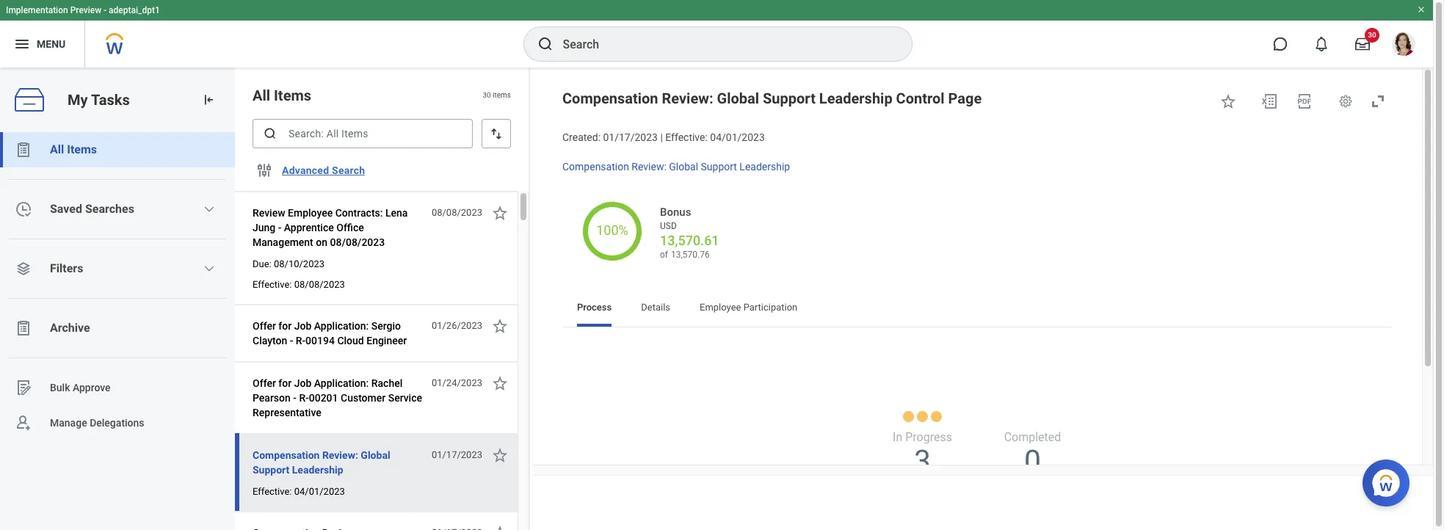 Task type: vqa. For each thing, say whether or not it's contained in the screenshot.
USD
yes



Task type: describe. For each thing, give the bounding box(es) containing it.
Search: All Items text field
[[253, 119, 473, 148]]

all inside button
[[50, 143, 64, 156]]

close environment banner image
[[1418, 5, 1426, 14]]

list containing 3
[[577, 338, 1379, 484]]

00201
[[309, 392, 338, 404]]

0 vertical spatial review:
[[662, 90, 714, 107]]

view printable version (pdf) image
[[1296, 93, 1314, 110]]

2 horizontal spatial leadership
[[820, 90, 893, 107]]

menu banner
[[0, 0, 1434, 68]]

0 vertical spatial compensation
[[563, 90, 659, 107]]

filters button
[[0, 251, 235, 286]]

clayton
[[253, 335, 287, 347]]

manage delegations link
[[0, 405, 235, 441]]

0 vertical spatial 08/08/2023
[[432, 207, 483, 218]]

0 vertical spatial support
[[763, 90, 816, 107]]

- inside offer for job application: sergio clayton - r-00194 cloud engineer
[[290, 335, 293, 347]]

pearson
[[253, 392, 291, 404]]

engineer
[[367, 335, 407, 347]]

offer for job application: sergio clayton - r-00194 cloud engineer
[[253, 320, 407, 347]]

01/26/2023
[[432, 320, 483, 331]]

00194
[[306, 335, 335, 347]]

contracts:
[[335, 207, 383, 219]]

created: 01/17/2023 | effective: 04/01/2023
[[563, 131, 765, 143]]

job for 00201
[[294, 378, 312, 389]]

justify image
[[13, 35, 31, 53]]

all items inside all items button
[[50, 143, 97, 156]]

30 for 30
[[1369, 31, 1377, 39]]

star image for 01/26/2023
[[491, 317, 509, 335]]

0 vertical spatial effective:
[[666, 131, 708, 143]]

1 vertical spatial support
[[701, 161, 737, 172]]

advanced search button
[[276, 156, 371, 185]]

chevron down image
[[204, 263, 215, 275]]

transformation import image
[[201, 93, 216, 107]]

compensation inside compensation review: global support leadership link
[[563, 161, 629, 172]]

employee participation
[[700, 302, 798, 313]]

participation
[[744, 302, 798, 313]]

2 vertical spatial 08/08/2023
[[294, 279, 345, 290]]

advanced
[[282, 165, 329, 176]]

items inside item list element
[[274, 87, 311, 104]]

01/17/2023 inside item list element
[[432, 450, 483, 461]]

0 vertical spatial compensation review: global support leadership
[[563, 161, 790, 172]]

manage
[[50, 417, 87, 429]]

0 vertical spatial global
[[717, 90, 760, 107]]

bulk
[[50, 382, 70, 393]]

completed
[[1005, 430, 1062, 444]]

saved searches button
[[0, 192, 235, 227]]

all items inside item list element
[[253, 87, 311, 104]]

bulk approve link
[[0, 370, 235, 405]]

for for pearson
[[279, 378, 292, 389]]

created:
[[563, 131, 601, 143]]

1 horizontal spatial 04/01/2023
[[711, 131, 765, 143]]

0 list item
[[978, 429, 1088, 479]]

sergio
[[372, 320, 401, 332]]

- inside offer for job application: rachel pearson - r-00201 customer service representative
[[293, 392, 297, 404]]

process
[[577, 302, 612, 313]]

star image inside item list element
[[491, 447, 509, 464]]

all inside item list element
[[253, 87, 270, 104]]

star image for due: 08/10/2023
[[491, 204, 509, 222]]

compensation review: global support leadership control page
[[563, 90, 982, 107]]

0 vertical spatial star image
[[1220, 93, 1238, 110]]

completed 0
[[1005, 430, 1062, 479]]

review employee contracts: lena jung - apprentice office management on 08/08/2023
[[253, 207, 408, 248]]

service
[[388, 392, 422, 404]]

4 star image from the top
[[491, 524, 509, 530]]

notifications large image
[[1315, 37, 1330, 51]]

1 horizontal spatial leadership
[[740, 161, 790, 172]]

perspective image
[[15, 260, 32, 278]]

13,570.61
[[660, 233, 720, 248]]

compensation inside compensation review: global support leadership button
[[253, 450, 320, 461]]

saved
[[50, 202, 82, 216]]

filters
[[50, 261, 83, 275]]

04/01/2023 inside item list element
[[294, 486, 345, 497]]

01/24/2023
[[432, 378, 483, 389]]

08/08/2023 inside review employee contracts: lena jung - apprentice office management on 08/08/2023
[[330, 237, 385, 248]]

offer for job application: rachel pearson - r-00201 customer service representative button
[[253, 375, 424, 422]]

star image for 01/24/2023
[[491, 375, 509, 392]]

3
[[914, 443, 931, 479]]

on
[[316, 237, 328, 248]]

global inside 'compensation review: global support leadership'
[[361, 450, 391, 461]]

|
[[661, 131, 663, 143]]

job for 00194
[[294, 320, 312, 332]]

bulk approve
[[50, 382, 111, 393]]

archive
[[50, 321, 90, 335]]

user plus image
[[15, 414, 32, 432]]

searches
[[85, 202, 134, 216]]

inbox large image
[[1356, 37, 1371, 51]]

compensation review: global support leadership inside compensation review: global support leadership button
[[253, 450, 391, 476]]

support inside button
[[253, 464, 290, 476]]

search
[[332, 165, 365, 176]]

offer for offer for job application: rachel pearson - r-00201 customer service representative
[[253, 378, 276, 389]]

effective: 04/01/2023
[[253, 486, 345, 497]]

08/10/2023
[[274, 259, 325, 270]]

representative
[[253, 407, 322, 419]]

30 items
[[483, 91, 511, 99]]

progress
[[906, 430, 953, 444]]



Task type: locate. For each thing, give the bounding box(es) containing it.
all up saved
[[50, 143, 64, 156]]

0 horizontal spatial 30
[[483, 91, 491, 99]]

review: down '|'
[[632, 161, 667, 172]]

adeptai_dpt1
[[109, 5, 160, 15]]

2 offer from the top
[[253, 378, 276, 389]]

review employee contracts: lena jung - apprentice office management on 08/08/2023 button
[[253, 204, 424, 251]]

compensation
[[563, 90, 659, 107], [563, 161, 629, 172], [253, 450, 320, 461]]

08/08/2023 down the 08/10/2023
[[294, 279, 345, 290]]

for inside offer for job application: rachel pearson - r-00201 customer service representative
[[279, 378, 292, 389]]

0 horizontal spatial star image
[[491, 447, 509, 464]]

global down customer
[[361, 450, 391, 461]]

review: up effective: 04/01/2023
[[322, 450, 358, 461]]

saved searches
[[50, 202, 134, 216]]

clipboard image left 'archive'
[[15, 320, 32, 337]]

0 vertical spatial job
[[294, 320, 312, 332]]

1 vertical spatial job
[[294, 378, 312, 389]]

r- for 00194
[[296, 335, 306, 347]]

2 clipboard image from the top
[[15, 320, 32, 337]]

compensation up the created:
[[563, 90, 659, 107]]

1 horizontal spatial compensation review: global support leadership
[[563, 161, 790, 172]]

04/01/2023
[[711, 131, 765, 143], [294, 486, 345, 497]]

- right the preview
[[104, 5, 107, 15]]

compensation up effective: 04/01/2023
[[253, 450, 320, 461]]

tasks
[[91, 91, 130, 108]]

2 vertical spatial review:
[[322, 450, 358, 461]]

0 vertical spatial application:
[[314, 320, 369, 332]]

1 vertical spatial items
[[67, 143, 97, 156]]

2 application: from the top
[[314, 378, 369, 389]]

clipboard image for all items
[[15, 141, 32, 159]]

bonus
[[660, 206, 692, 219]]

item list element
[[235, 68, 530, 530]]

1 vertical spatial review:
[[632, 161, 667, 172]]

all
[[253, 87, 270, 104], [50, 143, 64, 156]]

items
[[274, 87, 311, 104], [67, 143, 97, 156]]

support
[[763, 90, 816, 107], [701, 161, 737, 172], [253, 464, 290, 476]]

application: inside offer for job application: sergio clayton - r-00194 cloud engineer
[[314, 320, 369, 332]]

1 horizontal spatial 30
[[1369, 31, 1377, 39]]

r- right the "clayton"
[[296, 335, 306, 347]]

0 vertical spatial offer
[[253, 320, 276, 332]]

approve
[[73, 382, 111, 393]]

lena
[[386, 207, 408, 219]]

0 vertical spatial leadership
[[820, 90, 893, 107]]

cloud
[[337, 335, 364, 347]]

global
[[717, 90, 760, 107], [669, 161, 699, 172], [361, 450, 391, 461]]

1 vertical spatial compensation review: global support leadership
[[253, 450, 391, 476]]

08/08/2023
[[432, 207, 483, 218], [330, 237, 385, 248], [294, 279, 345, 290]]

job inside offer for job application: sergio clayton - r-00194 cloud engineer
[[294, 320, 312, 332]]

30 for 30 items
[[483, 91, 491, 99]]

all up search icon
[[253, 87, 270, 104]]

items inside button
[[67, 143, 97, 156]]

items down my
[[67, 143, 97, 156]]

1 horizontal spatial 01/17/2023
[[603, 131, 658, 143]]

global inside compensation review: global support leadership link
[[669, 161, 699, 172]]

due: 08/10/2023
[[253, 259, 325, 270]]

1 vertical spatial star image
[[491, 447, 509, 464]]

application: up 00201
[[314, 378, 369, 389]]

0 horizontal spatial employee
[[288, 207, 333, 219]]

job up 00201
[[294, 378, 312, 389]]

implementation
[[6, 5, 68, 15]]

clipboard image inside all items button
[[15, 141, 32, 159]]

0 vertical spatial 01/17/2023
[[603, 131, 658, 143]]

for up the "clayton"
[[279, 320, 292, 332]]

preview
[[70, 5, 101, 15]]

0 vertical spatial r-
[[296, 335, 306, 347]]

100%
[[597, 222, 629, 238]]

1 vertical spatial 04/01/2023
[[294, 486, 345, 497]]

0 horizontal spatial list
[[0, 132, 235, 441]]

compensation down the created:
[[563, 161, 629, 172]]

3 list item
[[868, 429, 978, 479]]

review: inside 'compensation review: global support leadership'
[[322, 450, 358, 461]]

control
[[897, 90, 945, 107]]

tab list containing process
[[563, 291, 1393, 327]]

search image
[[263, 126, 278, 141]]

0 vertical spatial items
[[274, 87, 311, 104]]

for
[[279, 320, 292, 332], [279, 378, 292, 389]]

offer up pearson
[[253, 378, 276, 389]]

delegations
[[90, 417, 144, 429]]

profile logan mcneil image
[[1393, 32, 1416, 59]]

application: inside offer for job application: rachel pearson - r-00201 customer service representative
[[314, 378, 369, 389]]

- right the "clayton"
[[290, 335, 293, 347]]

in progress 3
[[893, 430, 953, 479]]

1 vertical spatial compensation
[[563, 161, 629, 172]]

0 horizontal spatial 04/01/2023
[[294, 486, 345, 497]]

for inside offer for job application: sergio clayton - r-00194 cloud engineer
[[279, 320, 292, 332]]

30 inside item list element
[[483, 91, 491, 99]]

leadership down compensation review: global support leadership control page
[[740, 161, 790, 172]]

01/17/2023 down 01/24/2023
[[432, 450, 483, 461]]

export to excel image
[[1261, 93, 1279, 110]]

0 vertical spatial all
[[253, 87, 270, 104]]

effective:
[[666, 131, 708, 143], [253, 279, 292, 290], [253, 486, 292, 497]]

1 vertical spatial r-
[[299, 392, 309, 404]]

- up representative
[[293, 392, 297, 404]]

employee inside review employee contracts: lena jung - apprentice office management on 08/08/2023
[[288, 207, 333, 219]]

clipboard image inside 'archive' button
[[15, 320, 32, 337]]

effective: for effective: 08/08/2023
[[253, 279, 292, 290]]

archive button
[[0, 311, 235, 346]]

1 horizontal spatial star image
[[1220, 93, 1238, 110]]

sort image
[[489, 126, 504, 141]]

page
[[949, 90, 982, 107]]

menu
[[37, 38, 66, 50]]

of
[[660, 249, 668, 260]]

management
[[253, 237, 313, 248]]

2 horizontal spatial global
[[717, 90, 760, 107]]

star image
[[491, 204, 509, 222], [491, 317, 509, 335], [491, 375, 509, 392], [491, 524, 509, 530]]

3 group
[[868, 338, 978, 479]]

compensation review: global support leadership down created: 01/17/2023 | effective: 04/01/2023
[[563, 161, 790, 172]]

08/08/2023 right lena at the top of page
[[432, 207, 483, 218]]

offer up the "clayton"
[[253, 320, 276, 332]]

implementation preview -   adeptai_dpt1
[[6, 5, 160, 15]]

- inside review employee contracts: lena jung - apprentice office management on 08/08/2023
[[278, 222, 282, 234]]

offer for offer for job application: sergio clayton - r-00194 cloud engineer
[[253, 320, 276, 332]]

office
[[337, 222, 364, 234]]

r-
[[296, 335, 306, 347], [299, 392, 309, 404]]

- up management
[[278, 222, 282, 234]]

global down search workday search box
[[717, 90, 760, 107]]

effective: right '|'
[[666, 131, 708, 143]]

application:
[[314, 320, 369, 332], [314, 378, 369, 389]]

0 horizontal spatial support
[[253, 464, 290, 476]]

review: inside compensation review: global support leadership link
[[632, 161, 667, 172]]

manage delegations
[[50, 417, 144, 429]]

for up pearson
[[279, 378, 292, 389]]

r- for 00201
[[299, 392, 309, 404]]

1 horizontal spatial global
[[669, 161, 699, 172]]

customer
[[341, 392, 386, 404]]

04/01/2023 down compensation review: global support leadership button
[[294, 486, 345, 497]]

bonus usd 13,570.61 of 13,570.76
[[660, 206, 720, 260]]

3 star image from the top
[[491, 375, 509, 392]]

30 left profile logan mcneil image
[[1369, 31, 1377, 39]]

1 vertical spatial 30
[[483, 91, 491, 99]]

1 vertical spatial offer
[[253, 378, 276, 389]]

all items up search icon
[[253, 87, 311, 104]]

leadership inside 'compensation review: global support leadership'
[[292, 464, 343, 476]]

2 for from the top
[[279, 378, 292, 389]]

0 vertical spatial all items
[[253, 87, 311, 104]]

clock check image
[[15, 201, 32, 218]]

1 horizontal spatial all
[[253, 87, 270, 104]]

r- up representative
[[299, 392, 309, 404]]

1 vertical spatial all
[[50, 143, 64, 156]]

tab list
[[563, 291, 1393, 327]]

1 vertical spatial 01/17/2023
[[432, 450, 483, 461]]

fullscreen image
[[1370, 93, 1388, 110]]

job up 00194
[[294, 320, 312, 332]]

search image
[[537, 35, 554, 53]]

items up search icon
[[274, 87, 311, 104]]

compensation review: global support leadership button
[[253, 447, 424, 479]]

0 vertical spatial clipboard image
[[15, 141, 32, 159]]

1 horizontal spatial employee
[[700, 302, 741, 313]]

employee left participation
[[700, 302, 741, 313]]

effective: down due: at the left
[[253, 279, 292, 290]]

0
[[1025, 443, 1042, 479]]

leadership left control
[[820, 90, 893, 107]]

30 button
[[1347, 28, 1380, 60]]

all items button
[[0, 132, 235, 167]]

1 vertical spatial 08/08/2023
[[330, 237, 385, 248]]

1 for from the top
[[279, 320, 292, 332]]

1 vertical spatial leadership
[[740, 161, 790, 172]]

1 horizontal spatial support
[[701, 161, 737, 172]]

04/01/2023 down compensation review: global support leadership control page
[[711, 131, 765, 143]]

leadership up effective: 04/01/2023
[[292, 464, 343, 476]]

offer inside offer for job application: sergio clayton - r-00194 cloud engineer
[[253, 320, 276, 332]]

0 horizontal spatial leadership
[[292, 464, 343, 476]]

0 vertical spatial 30
[[1369, 31, 1377, 39]]

application: up cloud
[[314, 320, 369, 332]]

-
[[104, 5, 107, 15], [278, 222, 282, 234], [290, 335, 293, 347], [293, 392, 297, 404]]

1 clipboard image from the top
[[15, 141, 32, 159]]

1 vertical spatial employee
[[700, 302, 741, 313]]

0 horizontal spatial global
[[361, 450, 391, 461]]

2 vertical spatial support
[[253, 464, 290, 476]]

0 horizontal spatial all items
[[50, 143, 97, 156]]

0 vertical spatial for
[[279, 320, 292, 332]]

1 horizontal spatial items
[[274, 87, 311, 104]]

global down created: 01/17/2023 | effective: 04/01/2023
[[669, 161, 699, 172]]

rachel
[[372, 378, 403, 389]]

2 job from the top
[[294, 378, 312, 389]]

job inside offer for job application: rachel pearson - r-00201 customer service representative
[[294, 378, 312, 389]]

my
[[68, 91, 88, 108]]

offer inside offer for job application: rachel pearson - r-00201 customer service representative
[[253, 378, 276, 389]]

1 offer from the top
[[253, 320, 276, 332]]

details
[[641, 302, 671, 313]]

review: up created: 01/17/2023 | effective: 04/01/2023
[[662, 90, 714, 107]]

offer for job application: sergio clayton - r-00194 cloud engineer button
[[253, 317, 424, 350]]

0 horizontal spatial 01/17/2023
[[432, 450, 483, 461]]

menu button
[[0, 21, 85, 68]]

1 vertical spatial effective:
[[253, 279, 292, 290]]

usd
[[660, 221, 677, 232]]

2 star image from the top
[[491, 317, 509, 335]]

star image
[[1220, 93, 1238, 110], [491, 447, 509, 464]]

08/08/2023 down the office
[[330, 237, 385, 248]]

offer for job application: rachel pearson - r-00201 customer service representative
[[253, 378, 422, 419]]

compensation review: global support leadership link
[[563, 158, 790, 172]]

offer
[[253, 320, 276, 332], [253, 378, 276, 389]]

chevron down image
[[204, 203, 215, 215]]

1 vertical spatial global
[[669, 161, 699, 172]]

clipboard image
[[15, 141, 32, 159], [15, 320, 32, 337]]

list containing all items
[[0, 132, 235, 441]]

30 left items
[[483, 91, 491, 99]]

2 vertical spatial leadership
[[292, 464, 343, 476]]

for for clayton
[[279, 320, 292, 332]]

1 vertical spatial for
[[279, 378, 292, 389]]

effective: for effective: 04/01/2023
[[253, 486, 292, 497]]

1 horizontal spatial list
[[577, 338, 1379, 484]]

30 inside button
[[1369, 31, 1377, 39]]

all items down my
[[50, 143, 97, 156]]

employee up apprentice at the top left of page
[[288, 207, 333, 219]]

configure image
[[256, 162, 273, 179]]

items
[[493, 91, 511, 99]]

my tasks element
[[0, 68, 235, 530]]

due:
[[253, 259, 272, 270]]

2 vertical spatial compensation
[[253, 450, 320, 461]]

13,570.76
[[671, 249, 710, 260]]

1 horizontal spatial all items
[[253, 87, 311, 104]]

my tasks
[[68, 91, 130, 108]]

2 horizontal spatial support
[[763, 90, 816, 107]]

jung
[[253, 222, 276, 234]]

1 star image from the top
[[491, 204, 509, 222]]

0 horizontal spatial compensation review: global support leadership
[[253, 450, 391, 476]]

rename image
[[15, 379, 32, 397]]

advanced search
[[282, 165, 365, 176]]

effective: 08/08/2023
[[253, 279, 345, 290]]

compensation review: global support leadership up effective: 04/01/2023
[[253, 450, 391, 476]]

r- inside offer for job application: rachel pearson - r-00201 customer service representative
[[299, 392, 309, 404]]

r- inside offer for job application: sergio clayton - r-00194 cloud engineer
[[296, 335, 306, 347]]

gear image
[[1339, 94, 1354, 109]]

30
[[1369, 31, 1377, 39], [483, 91, 491, 99]]

1 job from the top
[[294, 320, 312, 332]]

clipboard image up clock check image
[[15, 141, 32, 159]]

application: for cloud
[[314, 320, 369, 332]]

application: for customer
[[314, 378, 369, 389]]

0 horizontal spatial all
[[50, 143, 64, 156]]

in
[[893, 430, 903, 444]]

1 application: from the top
[[314, 320, 369, 332]]

2 vertical spatial global
[[361, 450, 391, 461]]

Search Workday  search field
[[563, 28, 882, 60]]

0 horizontal spatial items
[[67, 143, 97, 156]]

01/17/2023
[[603, 131, 658, 143], [432, 450, 483, 461]]

2 vertical spatial effective:
[[253, 486, 292, 497]]

- inside menu banner
[[104, 5, 107, 15]]

review
[[253, 207, 285, 219]]

apprentice
[[284, 222, 334, 234]]

effective: down compensation review: global support leadership button
[[253, 486, 292, 497]]

list
[[0, 132, 235, 441], [577, 338, 1379, 484]]

0 vertical spatial 04/01/2023
[[711, 131, 765, 143]]

1 vertical spatial clipboard image
[[15, 320, 32, 337]]

01/17/2023 left '|'
[[603, 131, 658, 143]]

1 vertical spatial all items
[[50, 143, 97, 156]]

clipboard image for archive
[[15, 320, 32, 337]]

0 vertical spatial employee
[[288, 207, 333, 219]]

all items
[[253, 87, 311, 104], [50, 143, 97, 156]]

1 vertical spatial application:
[[314, 378, 369, 389]]



